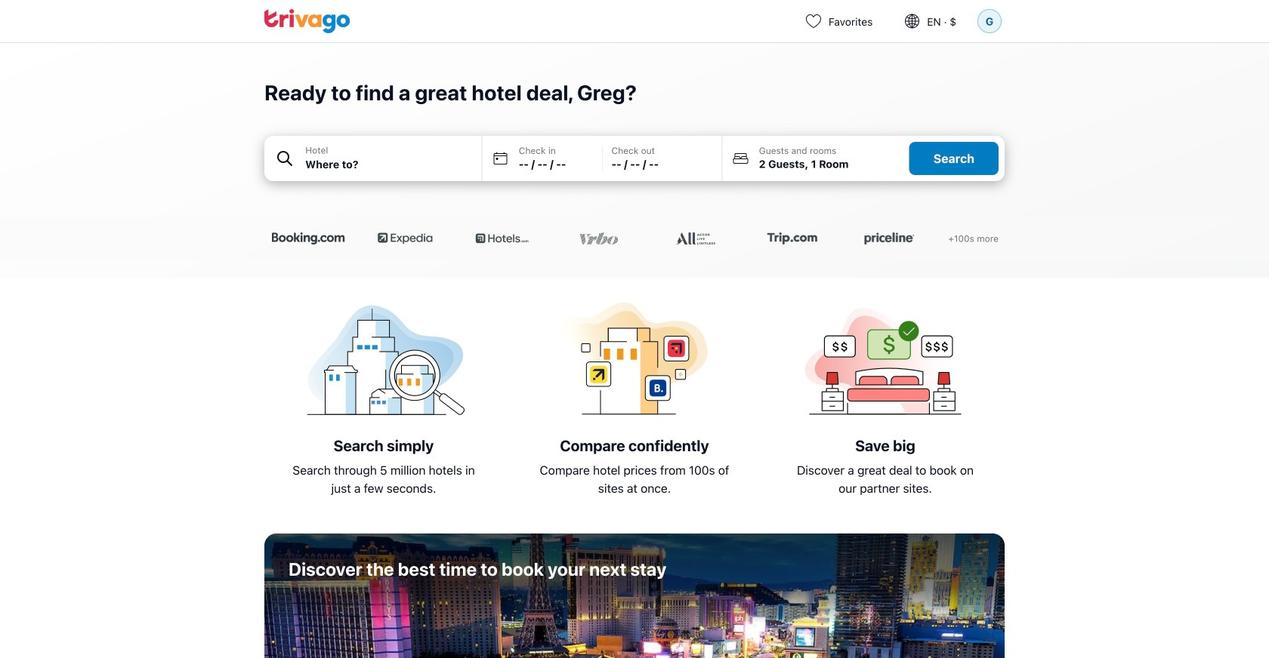 Task type: locate. For each thing, give the bounding box(es) containing it.
accor image
[[658, 233, 734, 245]]

expedia image
[[367, 233, 443, 245]]

Where to? search field
[[305, 157, 473, 173]]

None field
[[264, 136, 482, 181]]

trip.com image
[[755, 233, 830, 245]]

booking.com image
[[271, 233, 346, 245]]

priceline image
[[852, 233, 927, 245]]

save big image
[[784, 296, 988, 425]]

compare confidently image
[[533, 296, 737, 425]]

hotels.com image
[[464, 233, 540, 245]]



Task type: vqa. For each thing, say whether or not it's contained in the screenshot.
COMPARE CONFIDENTLY image
yes



Task type: describe. For each thing, give the bounding box(es) containing it.
trivago logo image
[[264, 9, 351, 33]]

search simply image
[[282, 296, 486, 425]]

vrbo image
[[561, 233, 637, 245]]



